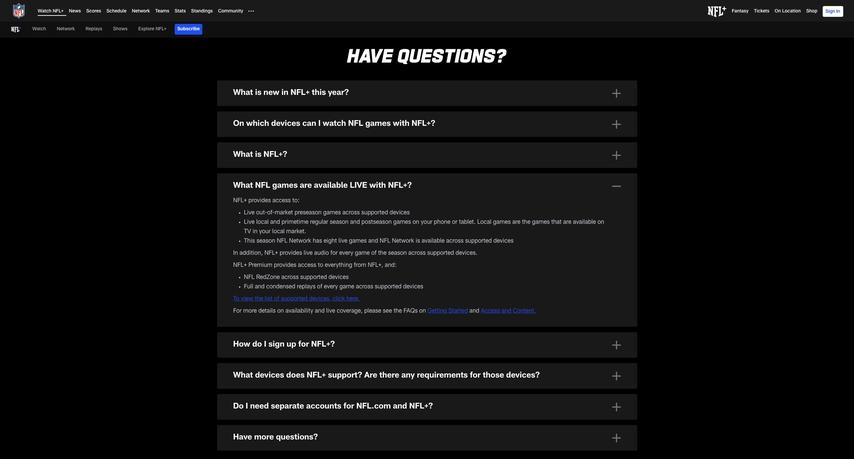 Task type: locate. For each thing, give the bounding box(es) containing it.
also
[[359, 182, 370, 188]]

0 vertical spatial list
[[265, 203, 273, 210]]

away, down "what nfl games are available live with nfl+?"
[[309, 208, 324, 214]]

live inside live out-of-market preseason games across supported devices live local and primetime regular season and postseason games on your phone or tablet. local games are the games that are available on tv in your local market. this season nfl network has eight live games and nfl network is available across supported devices
[[339, 239, 348, 245]]

across up please
[[356, 284, 373, 290]]

market for live out-of-market preseason games across supported devices live local and primetime regular season and postseason games on your phone or tablet. local games are the games that are available on tv in your local market. this season nfl network has eight live games and nfl network is available across supported devices
[[275, 210, 293, 216]]

0 vertical spatial view
[[241, 203, 253, 210]]

0 vertical spatial film)
[[412, 208, 423, 214]]

in
[[837, 9, 841, 14], [233, 251, 238, 257]]

ad-
[[355, 155, 364, 161], [355, 217, 364, 223], [355, 255, 364, 261]]

(full inside nfl redzone (new for 2023!) game replays (full game, condensed game, and all-22 coaches film) live local & primetime regular and postseason games on your phone or tablet nfl network (new for 2023!) live out-of-market preseason games live game audio (home, away, & national calls) for every game nfl library programming on-demand and ad-free ad-free game highlights nfl fantasy+ roster and waiver tools on your phone or tablet
[[282, 208, 291, 214]]

1 vertical spatial and:
[[385, 263, 397, 269]]

more for details
[[243, 309, 257, 315]]

subscribe
[[446, 367, 471, 373]]

1 game from the top
[[244, 208, 260, 214]]

1 click from the top
[[333, 203, 345, 210]]

condensed
[[311, 208, 340, 214], [311, 269, 340, 276], [266, 284, 295, 290]]

1 vertical spatial new
[[358, 367, 369, 373]]

and inside "live out-of-market preseason games live game audio (home, away, & national calls) for every game nfl library programming on-demand and ad-free ad-free game highlights"
[[344, 155, 353, 161]]

0 horizontal spatial with
[[370, 182, 386, 190]]

1 vertical spatial to view the list of supported devices, click here.
[[233, 296, 360, 303]]

2 nfl+ includes access to: from the top
[[233, 167, 299, 173]]

the
[[556, 148, 564, 154], [255, 203, 263, 210], [522, 220, 531, 226], [378, 251, 387, 257], [255, 296, 263, 303], [394, 309, 402, 315], [372, 357, 380, 363], [287, 388, 296, 394], [385, 388, 393, 394], [340, 400, 348, 406]]

of- inside live out-of-market preseason games across supported devices live local and primetime regular season and postseason games on your phone or tablet. local games are the games that are available on tv in your local market. this season nfl network has eight live games and nfl network is available across supported devices
[[267, 210, 275, 216]]

devices. this
[[347, 170, 382, 176]]

account inside the you can sign up for nfl+ at nfl.com/plus or through the nfl app on your mobile device, smart tv, or other connected device. from there, you can login to your nfl.com account or create a new nfl.com account, and then subscribe to nfl+.
[[305, 367, 326, 373]]

1 film) from the top
[[412, 208, 423, 214]]

can
[[303, 120, 316, 128], [301, 248, 311, 254], [245, 357, 255, 363], [233, 367, 243, 373], [245, 450, 255, 456]]

2 (home, from the top
[[289, 208, 307, 214]]

devices. down "what nfl games are available live with nfl+?"
[[300, 191, 322, 197]]

devices
[[271, 120, 300, 128], [390, 210, 410, 216], [494, 239, 514, 245], [329, 275, 349, 281], [403, 284, 423, 290], [255, 372, 284, 380]]

across down nfl+ premium provides access to everything from nfl+, and:
[[282, 275, 299, 281]]

3 highlights from the top
[[282, 264, 307, 270]]

1 vertical spatial have
[[233, 434, 252, 442]]

preseason for are
[[284, 136, 311, 142]]

live
[[244, 117, 255, 123], [233, 136, 244, 142], [244, 136, 255, 142], [244, 146, 255, 152], [233, 148, 244, 154], [244, 179, 255, 185], [244, 198, 255, 204], [244, 208, 255, 214], [244, 210, 255, 216], [244, 217, 255, 223], [244, 220, 255, 226], [244, 236, 255, 242], [244, 245, 255, 251]]

can up login
[[245, 357, 255, 363]]

replays inside nfl redzone (new for 2023!) game replays (full game, condensed game, and all-22 coaches film)
[[261, 269, 280, 276]]

explore
[[138, 27, 154, 32]]

supported up live local and primetime regular season and postseason games are available only on phones and tablets. local games are the games that are available on tv in your market.
[[410, 136, 437, 142]]

0 vertical spatial national
[[331, 146, 352, 152]]

view for second to view the list of supported devices, click here. link from the bottom
[[241, 203, 253, 210]]

ad- inside live local & primetime regular season and postseason games on your phone or tablet nfl network live out-of-market preseason games live game audio (home, away, & national calls) for every game nfl library programming on-demand and ad-free ad-free game highlights nfl fantasy+ roster and waiver tools on your phone or tablet (new for 2023!)
[[244, 226, 254, 232]]

to view the list of supported devices, click here. down across supported
[[233, 203, 360, 210]]

0 horizontal spatial that
[[552, 220, 562, 226]]

programming
[[274, 155, 310, 161], [274, 217, 310, 223], [274, 255, 310, 261]]

fantasy+ inside nfl redzone (new for 2023!) game replays (full game, condensed game, and all-22 coaches film) live local & primetime regular and postseason games on your phone or tablet nfl network (new for 2023!) live out-of-market preseason games live game audio (home, away, & national calls) for every game nfl library programming on-demand and ad-free ad-free game highlights nfl fantasy+ roster and waiver tools on your phone or tablet
[[256, 274, 280, 280]]

at inside you can find more faqs and answers here https://support.nfl.com/ or email us at support@nfl.com  for full terms and conditions, visit
[[443, 450, 448, 456]]

film) inside nfl redzone (new for 2023!) game replays (full game, condensed game, and all-22 coaches film) live local & primetime regular and postseason games on your phone or tablet nfl network (new for 2023!) live out-of-market preseason games live game audio (home, away, & national calls) for every game nfl library programming on-demand and ad-free ad-free game highlights nfl fantasy+ roster and waiver tools on your phone or tablet
[[412, 208, 423, 214]]

all- for nfl redzone (new for 2023!) game replays (full game, condensed game, and all-22 coaches film) live local & primetime regular and postseason games on your phone or tablet nfl network (new for 2023!) live out-of-market preseason games live game audio (home, away, & national calls) for every game nfl library programming on-demand and ad-free ad-free game highlights nfl fantasy+ roster and waiver tools on your phone or tablet
[[371, 208, 379, 214]]

2 ad- from the top
[[355, 217, 364, 223]]

national down subscription,
[[331, 208, 352, 214]]

app.
[[407, 388, 419, 394]]

more
[[243, 309, 257, 315], [254, 434, 274, 442], [268, 450, 281, 456]]

2 vertical spatial on-
[[311, 255, 321, 261]]

1 horizontal spatial new
[[358, 367, 369, 373]]

premium up nfl+ provides access to:
[[249, 186, 273, 192]]

2 vertical spatial highlights
[[282, 264, 307, 270]]

you inside the you can sign up for nfl+ at nfl.com/plus or through the nfl app on your mobile device, smart tv, or other connected device. from there, you can login to your nfl.com account or create a new nfl.com account, and then subscribe to nfl+.
[[233, 357, 243, 363]]

devices. down tablet.
[[456, 251, 478, 257]]

nfl shield image
[[11, 3, 27, 19]]

2 vertical spatial demand
[[321, 255, 342, 261]]

preseason inside live out-of-market preseason games across supported devices live local and primetime regular season and postseason games on your phone or tablet. local games are the games that are available on tv in your local market. this season nfl network has eight live games and nfl network is available across supported devices
[[295, 210, 322, 216]]

up up does
[[287, 341, 296, 349]]

more down phone at the bottom left of the page
[[268, 450, 281, 456]]

postseason inside nfl redzone (new for 2023!) game replays (full game, condensed game, and all-22 coaches film) live local & primetime regular and postseason games on your phone or tablet nfl network (new for 2023!) live out-of-market preseason games live game audio (home, away, & national calls) for every game nfl library programming on-demand and ad-free ad-free game highlights nfl fantasy+ roster and waiver tools on your phone or tablet
[[336, 217, 366, 223]]

2 to from the top
[[233, 296, 240, 303]]

1 calls) from the top
[[354, 146, 367, 152]]

fantasy+ up "premium," on the left
[[256, 236, 280, 242]]

1 (home, from the top
[[289, 146, 307, 152]]

2 programming from the top
[[274, 217, 310, 223]]

2 android from the top
[[244, 450, 265, 456]]

1 vertical spatial on
[[233, 120, 244, 128]]

primetime
[[276, 117, 303, 123], [271, 148, 298, 154], [276, 179, 303, 185], [276, 217, 303, 223], [282, 220, 309, 226]]

1 what from the top
[[233, 89, 253, 97]]

1 vertical spatial programming
[[274, 217, 310, 223]]

0 horizontal spatial sign
[[256, 357, 267, 363]]

accounts
[[306, 403, 342, 411]]

please
[[365, 309, 382, 315]]

to view the list of supported devices, click here. for second to view the list of supported devices, click here. link from the bottom
[[233, 203, 360, 210]]

1 vertical spatial in
[[233, 251, 238, 257]]

apple
[[271, 431, 286, 437]]

1 vertical spatial account
[[283, 419, 305, 425]]

2 horizontal spatial tv
[[288, 431, 295, 437]]

for inside "live out-of-market preseason games live game audio (home, away, & national calls) for every game nfl library programming on-demand and ad-free ad-free game highlights"
[[369, 146, 376, 152]]

2 vertical spatial ad-
[[355, 255, 364, 261]]

www.nfl.com/plus link
[[317, 388, 365, 394]]

highlights down "premium," on the left
[[282, 264, 307, 270]]

of- inside live local & primetime regular season and postseason games on your phone or tablet nfl network live out-of-market preseason games live game audio (home, away, & national calls) for every game nfl library programming on-demand and ad-free ad-free game highlights nfl fantasy+ roster and waiver tools on your phone or tablet (new for 2023!)
[[267, 198, 275, 204]]

banner
[[0, 0, 855, 38]]

1 national from the top
[[331, 146, 352, 152]]

1 ios from the top
[[244, 412, 254, 418]]

ad- inside nfl redzone (new for 2023!) game replays (full game, condensed game, and all-22 coaches film) live local & primetime regular and postseason games on your phone or tablet nfl network (new for 2023!) live out-of-market preseason games live game audio (home, away, & national calls) for every game nfl library programming on-demand and ad-free ad-free game highlights nfl fantasy+ roster and waiver tools on your phone or tablet
[[355, 255, 364, 261]]

how do i sign up for nfl+?
[[233, 341, 335, 349]]

0 vertical spatial faqs
[[404, 309, 418, 315]]

2 on- from the top
[[311, 217, 321, 223]]

condensed for nfl redzone (new for 2023!) game replays (full game, condensed game, and all-22 coaches film) live local & primetime regular and postseason games on your phone or tablet nfl network (new for 2023!) live out-of-market preseason games live game audio (home, away, & national calls) for every game nfl library programming on-demand and ad-free ad-free game highlights nfl fantasy+ roster and waiver tools on your phone or tablet
[[311, 208, 340, 214]]

1 vertical spatial more
[[254, 434, 274, 442]]

0 horizontal spatial on
[[233, 120, 244, 128]]

redzone for nfl redzone across supported devices full and condensed replays of every game across supported devices
[[256, 275, 280, 281]]

1 roster from the top
[[281, 236, 299, 242]]

1 nfl+ includes access to: from the top
[[233, 105, 299, 111]]

to: for games
[[293, 198, 300, 204]]

0 vertical spatial condensed
[[311, 208, 340, 214]]

eight down phones on the right of page
[[465, 170, 478, 176]]

1 vertical spatial up
[[269, 357, 275, 363]]

find
[[256, 450, 266, 456]]

on- inside nfl redzone (new for 2023!) game replays (full game, condensed game, and all-22 coaches film) live local & primetime regular and postseason games on your phone or tablet nfl network (new for 2023!) live out-of-market preseason games live game audio (home, away, & national calls) for every game nfl library programming on-demand and ad-free ad-free game highlights nfl fantasy+ roster and waiver tools on your phone or tablet
[[311, 255, 321, 261]]

nfl+ provides access to:
[[233, 198, 300, 204]]

3 (home, from the top
[[289, 245, 307, 251]]

of- inside nfl redzone (new for 2023!) game replays (full game, condensed game, and all-22 coaches film) live local & primetime regular and postseason games on your phone or tablet nfl network (new for 2023!) live out-of-market preseason games live game audio (home, away, & national calls) for every game nfl library programming on-demand and ad-free ad-free game highlights nfl fantasy+ roster and waiver tools on your phone or tablet
[[267, 236, 275, 242]]

condensed inside nfl redzone (new for 2023!) game replays (full game, condensed game, and all-22 coaches film)
[[311, 269, 340, 276]]

2 demand from the top
[[321, 217, 342, 223]]

2 what from the top
[[233, 151, 253, 159]]

tested
[[274, 400, 290, 406]]

nfl+ includes access to: for nfl+?
[[233, 167, 299, 173]]

0 vertical spatial ios
[[244, 412, 254, 418]]

optimized
[[303, 400, 330, 406]]

watch
[[38, 9, 51, 14], [32, 27, 46, 32]]

of- inside "live out-of-market preseason games live game audio (home, away, & national calls) for every game nfl library programming on-demand and ad-free ad-free game highlights"
[[267, 136, 275, 142]]

0 vertical spatial on-
[[311, 155, 321, 161]]

devices.
[[439, 136, 461, 142], [300, 191, 322, 197], [456, 251, 478, 257]]

tools down nfl+ premium provides access to everything from nfl+, and:
[[331, 274, 344, 280]]

1 vertical spatial list
[[265, 296, 273, 303]]

0 vertical spatial on
[[775, 9, 781, 14]]

(home, inside nfl redzone (new for 2023!) game replays (full game, condensed game, and all-22 coaches film) live local & primetime regular and postseason games on your phone or tablet nfl network (new for 2023!) live out-of-market preseason games live game audio (home, away, & national calls) for every game nfl library programming on-demand and ad-free ad-free game highlights nfl fantasy+ roster and waiver tools on your phone or tablet
[[289, 245, 307, 251]]

phone
[[274, 441, 291, 447]]

0 vertical spatial watch
[[38, 9, 51, 14]]

market.
[[294, 158, 315, 164], [286, 229, 306, 235]]

are
[[364, 372, 378, 380]]

for
[[369, 146, 376, 152], [481, 182, 489, 188], [297, 198, 306, 204], [369, 208, 376, 214], [369, 245, 376, 251], [331, 251, 338, 257], [297, 260, 306, 266], [298, 341, 309, 349], [277, 357, 284, 363], [470, 372, 481, 380], [331, 400, 338, 406], [344, 403, 354, 411]]

of- down nfl+ provides access to:
[[267, 210, 275, 216]]

1 vertical spatial 22
[[379, 269, 387, 276]]

1 devices, from the top
[[309, 203, 331, 210]]

2 national from the top
[[331, 208, 352, 214]]

highlights
[[282, 164, 307, 170], [282, 226, 307, 232], [282, 264, 307, 270]]

secondary navigation logo image
[[11, 24, 22, 35]]

22 for nfl redzone (new for 2023!) game replays (full game, condensed game, and all-22 coaches film) live local & primetime regular and postseason games on your phone or tablet nfl network (new for 2023!) live out-of-market preseason games live game audio (home, away, & national calls) for every game nfl library programming on-demand and ad-free ad-free game highlights nfl fantasy+ roster and waiver tools on your phone or tablet
[[379, 208, 387, 214]]

2 waiver from the top
[[312, 274, 330, 280]]

1 vertical spatial devices,
[[309, 296, 331, 303]]

postseason inside live local and primetime regular season and postseason games are available only on phones and tablets. local games are the games that are available on tv in your market.
[[351, 148, 381, 154]]

your inside live local and primetime regular season and postseason games are available only on phones and tablets. local games are the games that are available on tv in your market.
[[281, 158, 293, 164]]

0 horizontal spatial i
[[246, 403, 248, 411]]

2 highlights from the top
[[282, 226, 307, 232]]

programming down across supported
[[274, 217, 310, 223]]

2 film) from the top
[[412, 269, 423, 276]]

ad- inside "live out-of-market preseason games live game audio (home, away, & national calls) for every game nfl library programming on-demand and ad-free ad-free game highlights"
[[244, 164, 254, 170]]

tickets
[[754, 9, 770, 14]]

2 you from the top
[[233, 450, 243, 456]]

1 programming from the top
[[274, 155, 310, 161]]

has up with nfl+ premium, you can access everything from nfl+, and:
[[313, 239, 322, 245]]

web
[[297, 388, 308, 394]]

0 vertical spatial library
[[256, 155, 273, 161]]

2 here. from the top
[[347, 296, 360, 303]]

1 horizontal spatial up
[[287, 341, 296, 349]]

you inside the you can sign up for nfl+ at nfl.com/plus or through the nfl app on your mobile device, smart tv, or other connected device. from there, you can login to your nfl.com account or create a new nfl.com account, and then subscribe to nfl+.
[[599, 357, 608, 363]]

game up "premium," on the left
[[265, 226, 280, 232]]

is
[[255, 89, 262, 97], [255, 151, 262, 159], [269, 170, 274, 176], [416, 239, 420, 245], [249, 388, 253, 394], [306, 419, 311, 425]]

1 fantasy+ from the top
[[256, 236, 280, 242]]

game down nfl redzone (new for 2023!) game replays (full game, condensed game, and all-22 coaches film)
[[340, 284, 355, 290]]

1 horizontal spatial tv
[[266, 158, 273, 164]]

0 vertical spatial more
[[243, 309, 257, 315]]

create
[[335, 367, 351, 373]]

ad- up this
[[244, 226, 254, 232]]

2 away, from the top
[[309, 208, 324, 214]]

0 vertical spatial 7+
[[266, 441, 273, 447]]

3 ad- from the top
[[355, 255, 364, 261]]

0 horizontal spatial has
[[249, 400, 258, 406]]

market inside live out-of-market preseason games across supported devices live local and primetime regular season and postseason games on your phone or tablet. local games are the games that are available on tv in your local market. this season nfl network has eight live games and nfl network is available across supported devices
[[275, 210, 293, 216]]

2 have from the left
[[372, 182, 384, 188]]

in left addition, in the bottom left of the page
[[233, 251, 238, 257]]

2 fantasy+ from the top
[[256, 274, 280, 280]]

7+ right find
[[266, 450, 273, 456]]

season
[[319, 148, 338, 154], [324, 179, 343, 185], [540, 182, 559, 188], [330, 220, 349, 226], [257, 239, 275, 245], [388, 251, 407, 257]]

3 programming from the top
[[274, 255, 310, 261]]

local inside live local & primetime regular season and postseason games on your phone or tablet nfl network live out-of-market preseason games live game audio (home, away, & national calls) for every game nfl library programming on-demand and ad-free ad-free game highlights nfl fantasy+ roster and waiver tools on your phone or tablet (new for 2023!)
[[256, 179, 269, 185]]

network inside nfl redzone (new for 2023!) game replays (full game, condensed game, and all-22 coaches film) live local & primetime regular and postseason games on your phone or tablet nfl network (new for 2023!) live out-of-market preseason games live game audio (home, away, & national calls) for every game nfl library programming on-demand and ad-free ad-free game highlights nfl fantasy+ roster and waiver tools on your phone or tablet
[[256, 226, 279, 232]]

includes
[[249, 105, 271, 111], [249, 167, 271, 173], [441, 170, 463, 176], [274, 186, 296, 192]]

2 22 from the top
[[379, 269, 387, 276]]

coaches inside nfl redzone (new for 2023!) game replays (full game, condensed game, and all-22 coaches film) live local & primetime regular and postseason games on your phone or tablet nfl network (new for 2023!) live out-of-market preseason games live game audio (home, away, & national calls) for every game nfl library programming on-demand and ad-free ad-free game highlights nfl fantasy+ roster and waiver tools on your phone or tablet
[[388, 208, 410, 214]]

1 vertical spatial tools
[[331, 274, 344, 280]]

3 demand from the top
[[321, 255, 342, 261]]

audio inside live local & primetime regular season and postseason games on your phone or tablet nfl network live out-of-market preseason games live game audio (home, away, & national calls) for every game nfl library programming on-demand and ad-free ad-free game highlights nfl fantasy+ roster and waiver tools on your phone or tablet (new for 2023!)
[[273, 208, 287, 214]]

1 you from the top
[[233, 357, 243, 363]]

game
[[244, 208, 260, 214], [244, 269, 260, 276]]

13+ left ipad on the bottom of the page
[[256, 422, 266, 428]]

game for nfl redzone (new for 2023!) game replays (full game, condensed game, and all-22 coaches film) live local & primetime regular and postseason games on your phone or tablet nfl network (new for 2023!) live out-of-market preseason games live game audio (home, away, & national calls) for every game nfl library programming on-demand and ad-free ad-free game highlights nfl fantasy+ roster and waiver tools on your phone or tablet
[[244, 208, 260, 214]]

to right used
[[327, 419, 332, 425]]

1 vertical spatial that
[[552, 220, 562, 226]]

programming inside "live out-of-market preseason games live game audio (home, away, & national calls) for every game nfl library programming on-demand and ad-free ad-free game highlights"
[[274, 155, 310, 161]]

1 vertical spatial tv
[[244, 229, 251, 235]]

game up nfl redzone (new for 2023!) game replays (full game, condensed game, and all-22 coaches film)
[[355, 251, 370, 257]]

nfl redzone (new for 2023!) game replays (full game, condensed game, and all-22 coaches film) live local & primetime regular and postseason games on your phone or tablet nfl network (new for 2023!) live out-of-market preseason games live game audio (home, away, & national calls) for every game nfl library programming on-demand and ad-free ad-free game highlights nfl fantasy+ roster and waiver tools on your phone or tablet
[[244, 198, 448, 280]]

2 vertical spatial calls)
[[354, 245, 367, 251]]

regular inside live local & primetime regular season and postseason games on your phone or tablet nfl network live out-of-market preseason games live game audio (home, away, & national calls) for every game nfl library programming on-demand and ad-free ad-free game highlights nfl fantasy+ roster and waiver tools on your phone or tablet (new for 2023!)
[[305, 179, 323, 185]]

premium inside if you have an nfl+ premium subscription, you also have access to nfl redzone and replays for preseason, regular season and postseason games across supported devices.
[[287, 182, 311, 188]]

1 vertical spatial here.
[[347, 296, 360, 303]]

1 all- from the top
[[371, 208, 379, 214]]

2023!) inside live local & primetime regular season and postseason games on your phone or tablet nfl network live out-of-market preseason games live game audio (home, away, & national calls) for every game nfl library programming on-demand and ad-free ad-free game highlights nfl fantasy+ roster and waiver tools on your phone or tablet (new for 2023!)
[[436, 236, 454, 242]]

the inside live local and primetime regular season and postseason games are available only on phones and tablets. local games are the games that are available on tv in your market.
[[556, 148, 564, 154]]

account down separate
[[283, 419, 305, 425]]

1 library from the top
[[256, 155, 273, 161]]

away, inside live local & primetime regular season and postseason games on your phone or tablet nfl network live out-of-market preseason games live game audio (home, away, & national calls) for every game nfl library programming on-demand and ad-free ad-free game highlights nfl fantasy+ roster and waiver tools on your phone or tablet (new for 2023!)
[[309, 208, 324, 214]]

all- inside nfl redzone (new for 2023!) game replays (full game, condensed game, and all-22 coaches film) live local & primetime regular and postseason games on your phone or tablet nfl network (new for 2023!) live out-of-market preseason games live game audio (home, away, & national calls) for every game nfl library programming on-demand and ad-free ad-free game highlights nfl fantasy+ roster and waiver tools on your phone or tablet
[[371, 208, 379, 214]]

0 vertical spatial you
[[233, 357, 243, 363]]

nfl+ up do
[[233, 388, 247, 394]]

1 vertical spatial faqs
[[283, 450, 297, 456]]

0 vertical spatial and:
[[392, 248, 404, 254]]

you down how
[[233, 357, 243, 363]]

to
[[233, 203, 240, 210], [233, 296, 240, 303]]

subscription,
[[312, 182, 346, 188]]

sign up login
[[256, 357, 267, 363]]

in right sign
[[837, 9, 841, 14]]

0 vertical spatial market.
[[294, 158, 315, 164]]

library up an
[[256, 155, 273, 161]]

what is new in nfl+ this year?
[[233, 89, 349, 97]]

schedule link
[[107, 9, 127, 14]]

getting
[[428, 309, 447, 315]]

every inside nfl redzone across supported devices full and condensed replays of every game across supported devices
[[324, 284, 338, 290]]

(full down "premium," on the left
[[282, 269, 291, 276]]

(full down across supported
[[282, 208, 291, 214]]

tools inside nfl redzone (new for 2023!) game replays (full game, condensed game, and all-22 coaches film) live local & primetime regular and postseason games on your phone or tablet nfl network (new for 2023!) live out-of-market preseason games live game audio (home, away, & national calls) for every game nfl library programming on-demand and ad-free ad-free game highlights nfl fantasy+ roster and waiver tools on your phone or tablet
[[331, 274, 344, 280]]

(new inside nfl redzone (new for 2023!) game replays (full game, condensed game, and all-22 coaches film)
[[282, 260, 296, 266]]

1 away, from the top
[[309, 146, 324, 152]]

on-
[[311, 155, 321, 161], [311, 217, 321, 223], [311, 255, 321, 261]]

on- down with nfl+ premium, you can access everything from nfl+, and:
[[311, 255, 321, 261]]

news
[[69, 9, 81, 14]]

the inside live out-of-market preseason games across supported devices live local and primetime regular season and postseason games on your phone or tablet. local games are the games that are available on tv in your local market. this season nfl network has eight live games and nfl network is available across supported devices
[[522, 220, 531, 226]]

highlights inside live local & primetime regular season and postseason games on your phone or tablet nfl network live out-of-market preseason games live game audio (home, away, & national calls) for every game nfl library programming on-demand and ad-free ad-free game highlights nfl fantasy+ roster and waiver tools on your phone or tablet (new for 2023!)
[[282, 226, 307, 232]]

2 all- from the top
[[371, 269, 379, 276]]

redzone for nfl redzone (new for 2023!) game replays (full game, condensed game, and all-22 coaches film) live local & primetime regular and postseason games on your phone or tablet nfl network (new for 2023!) live out-of-market preseason games live game audio (home, away, & national calls) for every game nfl library programming on-demand and ad-free ad-free game highlights nfl fantasy+ roster and waiver tools on your phone or tablet
[[256, 198, 280, 204]]

i
[[318, 120, 321, 128], [264, 341, 267, 349], [246, 403, 248, 411]]

more inside you can find more faqs and answers here https://support.nfl.com/ or email us at support@nfl.com  for full terms and conditions, visit
[[268, 450, 281, 456]]

1 vertical spatial with
[[370, 182, 386, 190]]

1 vertical spatial everything
[[325, 263, 352, 269]]

2 vertical spatial national
[[331, 245, 352, 251]]

nfl+
[[53, 9, 64, 14], [156, 27, 167, 32], [291, 89, 310, 97], [233, 105, 247, 111], [233, 167, 247, 173], [271, 182, 285, 188], [233, 186, 247, 192], [233, 198, 247, 204], [247, 248, 261, 254], [265, 251, 278, 257], [233, 263, 247, 269], [286, 357, 300, 363], [307, 372, 326, 380], [233, 388, 247, 394], [233, 400, 247, 406], [370, 419, 383, 425]]

0 horizontal spatial account
[[283, 419, 305, 425]]

here. up coverage,
[[347, 296, 360, 303]]

1 vertical spatial library
[[256, 217, 273, 223]]

0 vertical spatial fantasy+
[[256, 236, 280, 242]]

1 vertical spatial watch
[[32, 27, 46, 32]]

nfl+.
[[480, 367, 495, 373]]

0 vertical spatial to view the list of supported devices, click here.
[[233, 203, 360, 210]]

full
[[244, 284, 253, 290]]

3 ad- from the top
[[244, 264, 254, 270]]

1 ad- from the top
[[244, 164, 254, 170]]

(home, inside "live out-of-market preseason games live game audio (home, away, & national calls) for every game nfl library programming on-demand and ad-free ad-free game highlights"
[[289, 146, 307, 152]]

year?
[[328, 89, 349, 97]]

of- for live out-of-market preseason games live game audio (home, away, & national calls) for every game nfl library programming on-demand and ad-free ad-free game highlights
[[267, 136, 275, 142]]

condensed inside nfl redzone (new for 2023!) game replays (full game, condensed game, and all-22 coaches film) live local & primetime regular and postseason games on your phone or tablet nfl network (new for 2023!) live out-of-market preseason games live game audio (home, away, & national calls) for every game nfl library programming on-demand and ad-free ad-free game highlights nfl fantasy+ roster and waiver tools on your phone or tablet
[[311, 208, 340, 214]]

nfl inside "live out-of-market preseason games live game audio (home, away, & national calls) for every game nfl library programming on-demand and ad-free ad-free game highlights"
[[244, 155, 255, 161]]

2 coaches from the top
[[388, 269, 410, 276]]

nfl+ up across supported
[[271, 182, 285, 188]]

to
[[405, 182, 411, 188], [318, 263, 323, 269], [259, 367, 264, 373], [473, 367, 478, 373], [327, 419, 332, 425]]

nfl+ up the no,
[[233, 400, 247, 406]]

2 vertical spatial programming
[[274, 255, 310, 261]]

2 vertical spatial ad-
[[244, 264, 254, 270]]

nfl.com down are
[[357, 403, 391, 411]]

tools
[[331, 236, 344, 242], [331, 274, 344, 280]]

sign in button
[[823, 6, 844, 17]]

13+ down the need
[[256, 412, 266, 418]]

1 coaches from the top
[[388, 208, 410, 214]]

1 vertical spatial ios
[[244, 422, 254, 428]]

1 vertical spatial demand
[[321, 217, 342, 223]]

programming up nfl+ premium includes access to:
[[274, 155, 310, 161]]

0 horizontal spatial up
[[269, 357, 275, 363]]

live inside live local and primetime regular season and postseason games are available only on phones and tablets. local games are the games that are available on tv in your market.
[[233, 148, 244, 154]]

2 roster from the top
[[281, 274, 299, 280]]

preseason for live
[[295, 136, 322, 142]]

3 library from the top
[[256, 255, 273, 261]]

2 vertical spatial more
[[268, 450, 281, 456]]

2 vertical spatial tv
[[288, 431, 295, 437]]

games inside "live out-of-market preseason games live game audio (home, away, & national calls) for every game nfl library programming on-demand and ad-free ad-free game highlights"
[[323, 136, 341, 142]]

across down live out-of-market preseason games across supported devices live local and primetime regular season and postseason games on your phone or tablet. local games are the games that are available on tv in your local market. this season nfl network has eight live games and nfl network is available across supported devices
[[409, 251, 426, 257]]

tv up this
[[244, 229, 251, 235]]

away, down on which devices can i watch nfl games with nfl+?
[[309, 146, 324, 152]]

1 on- from the top
[[311, 155, 321, 161]]

phone
[[408, 117, 425, 123], [429, 179, 445, 185], [408, 217, 425, 223], [434, 220, 451, 226], [367, 236, 384, 242], [367, 274, 384, 280]]

includes down the only
[[441, 170, 463, 176]]

ad- down the what is nfl+?
[[244, 164, 254, 170]]

1 to from the top
[[233, 203, 240, 210]]

of- up "premium," on the left
[[267, 236, 275, 242]]

all- for nfl redzone (new for 2023!) game replays (full game, condensed game, and all-22 coaches film)
[[371, 269, 379, 276]]

2 horizontal spatial i
[[318, 120, 321, 128]]

1 horizontal spatial has
[[313, 239, 322, 245]]

android
[[244, 441, 265, 447], [244, 450, 265, 456]]

games.
[[490, 170, 510, 176]]

in
[[282, 89, 289, 97], [275, 158, 280, 164], [253, 229, 258, 235], [378, 388, 383, 394]]

to view the list of supported devices, click here. link down across supported
[[233, 203, 360, 210]]

1 view from the top
[[241, 203, 253, 210]]

redzone inside nfl redzone (new for 2023!) game replays (full game, condensed game, and all-22 coaches film)
[[256, 260, 280, 266]]

film) for nfl redzone (new for 2023!) game replays (full game, condensed game, and all-22 coaches film)
[[412, 269, 423, 276]]

3 calls) from the top
[[354, 245, 367, 251]]

3 away, from the top
[[309, 245, 324, 251]]

market. inside live local and primetime regular season and postseason games are available only on phones and tablets. local games are the games that are available on tv in your market.
[[294, 158, 315, 164]]

primetime for live local and primetime regular season and postseason games are available only on phones and tablets. local games are the games that are available on tv in your market.
[[271, 148, 298, 154]]

devices?
[[506, 372, 540, 380]]

nfl+ image
[[708, 6, 727, 17]]

& down "what nfl games are available live with nfl+?"
[[326, 208, 330, 214]]

free
[[364, 155, 374, 161], [254, 164, 264, 170], [364, 217, 374, 223], [254, 226, 264, 232], [364, 255, 374, 261], [254, 264, 264, 270]]

3 national from the top
[[331, 245, 352, 251]]

2 vertical spatial condensed
[[266, 284, 295, 290]]

season inside live local & primetime regular season and postseason games on your phone or tablet nfl network live out-of-market preseason games live game audio (home, away, & national calls) for every game nfl library programming on-demand and ad-free ad-free game highlights nfl fantasy+ roster and waiver tools on your phone or tablet (new for 2023!)
[[324, 179, 343, 185]]

1 vertical spatial coaches
[[388, 269, 410, 276]]

national inside "live out-of-market preseason games live game audio (home, away, & national calls) for every game nfl library programming on-demand and ad-free ad-free game highlights"
[[331, 146, 352, 152]]

which
[[246, 120, 269, 128]]

3 what from the top
[[233, 182, 253, 190]]

supported up availability
[[281, 296, 308, 303]]

1 vertical spatial fantasy+
[[256, 274, 280, 280]]

games inside if you have an nfl+ premium subscription, you also have access to nfl redzone and replays for preseason, regular season and postseason games across supported devices.
[[233, 191, 251, 197]]

1 waiver from the top
[[312, 236, 330, 242]]

preseason for across
[[295, 210, 322, 216]]

1 vertical spatial android
[[244, 450, 265, 456]]

4 what from the top
[[233, 372, 253, 380]]

more left details
[[243, 309, 257, 315]]

has left been
[[249, 400, 258, 406]]

has
[[313, 239, 322, 245], [249, 400, 258, 406]]

2 library from the top
[[256, 217, 273, 223]]

demand
[[321, 155, 342, 161], [321, 217, 342, 223], [321, 255, 342, 261]]

2 ios from the top
[[244, 422, 254, 428]]

1 vertical spatial film)
[[412, 269, 423, 276]]

1 vertical spatial waiver
[[312, 274, 330, 280]]

1 22 from the top
[[379, 208, 387, 214]]

2 ad- from the top
[[244, 226, 254, 232]]

have left an
[[249, 182, 262, 188]]

0 horizontal spatial have
[[249, 182, 262, 188]]

(full for nfl redzone (new for 2023!) game replays (full game, condensed game, and all-22 coaches film) live local & primetime regular and postseason games on your phone or tablet nfl network (new for 2023!) live out-of-market preseason games live game audio (home, away, & national calls) for every game nfl library programming on-demand and ad-free ad-free game highlights nfl fantasy+ roster and waiver tools on your phone or tablet
[[282, 208, 291, 214]]

and
[[324, 117, 334, 123], [260, 148, 269, 154], [340, 148, 349, 154], [478, 148, 488, 154], [344, 155, 353, 161], [345, 179, 355, 185], [450, 182, 460, 188], [561, 182, 571, 188], [360, 208, 369, 214], [324, 217, 334, 223], [344, 217, 353, 223], [270, 220, 280, 226], [350, 220, 360, 226], [300, 236, 310, 242], [369, 239, 378, 245], [344, 255, 353, 261], [360, 269, 369, 276], [300, 274, 310, 280], [255, 284, 265, 290], [315, 309, 325, 315], [470, 309, 480, 315], [502, 309, 512, 315], [421, 367, 431, 373], [367, 388, 377, 394], [292, 400, 302, 406], [393, 403, 407, 411], [299, 450, 308, 456], [533, 450, 543, 456]]

supported down live out-of-market preseason games across supported devices live local and primetime regular season and postseason games on your phone or tablet. local games are the games that are available on tv in your local market. this season nfl network has eight live games and nfl network is available across supported devices
[[427, 251, 454, 257]]

1 vertical spatial market.
[[286, 229, 306, 235]]

out- inside live out-of-market preseason games across supported devices live local and primetime regular season and postseason games on your phone or tablet. local games are the games that are available on tv in your local market. this season nfl network has eight live games and nfl network is available across supported devices
[[256, 210, 267, 216]]

1 demand from the top
[[321, 155, 342, 161]]

have for have questions?
[[348, 43, 393, 66]]

1 vertical spatial you
[[233, 450, 243, 456]]

game inside nfl redzone (new for 2023!) game replays (full game, condensed game, and all-22 coaches film) live local & primetime regular and postseason games on your phone or tablet nfl network (new for 2023!) live out-of-market preseason games live game audio (home, away, & national calls) for every game nfl library programming on-demand and ad-free ad-free game highlights nfl fantasy+ roster and waiver tools on your phone or tablet
[[244, 208, 260, 214]]

1 vertical spatial nfl+,
[[368, 263, 383, 269]]

tv inside ios 13+ iphone ios 13+ ipad tvos 13+ apple tv android 7+ phone android 7+ tablet
[[288, 431, 295, 437]]

coaches for nfl redzone (new for 2023!) game replays (full game, condensed game, and all-22 coaches film) live local & primetime regular and postseason games on your phone or tablet nfl network (new for 2023!) live out-of-market preseason games live game audio (home, away, & national calls) for every game nfl library programming on-demand and ad-free ad-free game highlights nfl fantasy+ roster and waiver tools on your phone or tablet
[[388, 208, 410, 214]]

22 inside nfl redzone (new for 2023!) game replays (full game, condensed game, and all-22 coaches film) live local & primetime regular and postseason games on your phone or tablet nfl network (new for 2023!) live out-of-market preseason games live game audio (home, away, & national calls) for every game nfl library programming on-demand and ad-free ad-free game highlights nfl fantasy+ roster and waiver tools on your phone or tablet
[[379, 208, 387, 214]]

out- for live out-of-market preseason games live game audio (home, away, & national calls) for every game nfl library programming on-demand and ad-free ad-free game highlights
[[256, 136, 267, 142]]

game down live out-of-market preseason games across supported devices live local and primetime regular season and postseason games on your phone or tablet. local games are the games that are available on tv in your local market. this season nfl network has eight live games and nfl network is available across supported devices
[[393, 245, 408, 251]]

nfl+,
[[375, 248, 391, 254], [368, 263, 383, 269]]

ios up the tvos
[[244, 422, 254, 428]]

2 tools from the top
[[331, 274, 344, 280]]

2 vertical spatial 13+
[[259, 431, 269, 437]]

demand down with nfl+ premium, you can access everything from nfl+, and:
[[321, 255, 342, 261]]

local inside nfl redzone (new for 2023!) game replays (full game, condensed game, and all-22 coaches film) live local & primetime regular and postseason games on your phone or tablet nfl network (new for 2023!) live out-of-market preseason games live game audio (home, away, & national calls) for every game nfl library programming on-demand and ad-free ad-free game highlights nfl fantasy+ roster and waiver tools on your phone or tablet
[[256, 217, 269, 223]]

1 tools from the top
[[331, 236, 344, 242]]

nfl+ includes access to: up which
[[233, 105, 299, 111]]

1 vertical spatial to view the list of supported devices, click here. link
[[233, 296, 360, 303]]

sign right "do"
[[269, 341, 285, 349]]

to: for new
[[292, 105, 299, 111]]

1 horizontal spatial in
[[837, 9, 841, 14]]

that inside live out-of-market preseason games across supported devices live local and primetime regular season and postseason games on your phone or tablet. local games are the games that are available on tv in your local market. this season nfl network has eight live games and nfl network is available across supported devices
[[552, 220, 562, 226]]

every inside live local & primetime regular season and postseason games on your phone or tablet nfl network live out-of-market preseason games live game audio (home, away, & national calls) for every game nfl library programming on-demand and ad-free ad-free game highlights nfl fantasy+ roster and waiver tools on your phone or tablet (new for 2023!)
[[378, 208, 392, 214]]

eight up with nfl+ premium, you can access everything from nfl+, and:
[[324, 239, 337, 245]]

live out-of-market preseason games are generally available across supported devices.
[[233, 136, 461, 142]]

supported down nfl+ premium provides access to everything from nfl+, and:
[[300, 275, 327, 281]]

if
[[233, 182, 237, 188]]

2 click from the top
[[333, 296, 345, 303]]

1 highlights from the top
[[282, 164, 307, 170]]

everything up nfl redzone (new for 2023!) game replays (full game, condensed game, and all-22 coaches film)
[[332, 248, 360, 254]]

of
[[274, 203, 279, 210], [372, 251, 377, 257], [317, 284, 322, 290], [274, 296, 279, 303]]

regular inside nfl redzone (new for 2023!) game replays (full game, condensed game, and all-22 coaches film) live local & primetime regular and postseason games on your phone or tablet nfl network (new for 2023!) live out-of-market preseason games live game audio (home, away, & national calls) for every game nfl library programming on-demand and ad-free ad-free game highlights nfl fantasy+ roster and waiver tools on your phone or tablet
[[305, 217, 323, 223]]

devices:
[[376, 400, 398, 406]]

to view the list of supported devices, click here. link
[[233, 203, 360, 210], [233, 296, 360, 303]]

1 (full from the top
[[282, 208, 291, 214]]

coaches for nfl redzone (new for 2023!) game replays (full game, condensed game, and all-22 coaches film)
[[388, 269, 410, 276]]

1 ad- from the top
[[355, 155, 364, 161]]

for inside the you can sign up for nfl+ at nfl.com/plus or through the nfl app on your mobile device, smart tv, or other connected device. from there, you can login to your nfl.com account or create a new nfl.com account, and then subscribe to nfl+.
[[277, 357, 284, 363]]

2 game from the top
[[244, 269, 260, 276]]

2 calls) from the top
[[354, 208, 367, 214]]

1 horizontal spatial network link
[[132, 9, 150, 14]]

1 vertical spatial highlights
[[282, 226, 307, 232]]

up down how do i sign up for nfl+? at the left of the page
[[269, 357, 275, 363]]

through
[[350, 357, 370, 363]]

1 horizontal spatial account
[[305, 367, 326, 373]]

market. up "premium," on the left
[[286, 229, 306, 235]]

0 vertical spatial that
[[585, 148, 595, 154]]

3 on- from the top
[[311, 255, 321, 261]]

highlights up nfl+ premium includes access to:
[[282, 164, 307, 170]]

demand up with nfl+ premium, you can access everything from nfl+, and:
[[321, 217, 342, 223]]

0 vertical spatial network link
[[132, 9, 150, 14]]

0 vertical spatial ad-
[[355, 155, 364, 161]]

0 horizontal spatial faqs
[[283, 450, 297, 456]]

what for what is nfl+?
[[233, 151, 253, 159]]

game down nfl+ provides access to:
[[256, 208, 271, 214]]

and:
[[392, 248, 404, 254], [385, 263, 397, 269]]

there,
[[582, 357, 597, 363]]

1 here. from the top
[[347, 203, 360, 210]]

faqs right see
[[404, 309, 418, 315]]

1 horizontal spatial on
[[775, 9, 781, 14]]

tv up phone at the bottom left of the page
[[288, 431, 295, 437]]

calls) inside "live out-of-market preseason games live game audio (home, away, & national calls) for every game nfl library programming on-demand and ad-free ad-free game highlights"
[[354, 146, 367, 152]]

2 view from the top
[[241, 296, 253, 303]]

watch
[[323, 120, 346, 128]]

ad- down addition, in the bottom left of the page
[[244, 264, 254, 270]]

generally
[[342, 136, 365, 142]]

1 vertical spatial sign
[[256, 357, 267, 363]]

demand inside live local & primetime regular season and postseason games on your phone or tablet nfl network live out-of-market preseason games live game audio (home, away, & national calls) for every game nfl library programming on-demand and ad-free ad-free game highlights nfl fantasy+ roster and waiver tools on your phone or tablet (new for 2023!)
[[321, 217, 342, 223]]

from
[[361, 248, 374, 254], [354, 263, 366, 269]]

2 to view the list of supported devices, click here. from the top
[[233, 296, 360, 303]]

devices. inside if you have an nfl+ premium subscription, you also have access to nfl redzone and replays for preseason, regular season and postseason games across supported devices.
[[300, 191, 322, 197]]

tablet.
[[459, 220, 476, 226]]

waiver up with nfl+ premium, you can access everything from nfl+, and:
[[312, 236, 330, 242]]

all- inside nfl redzone (new for 2023!) game replays (full game, condensed game, and all-22 coaches film)
[[371, 269, 379, 276]]

2 (full from the top
[[282, 269, 291, 276]]

0 vertical spatial roster
[[281, 236, 299, 242]]

0 vertical spatial game
[[244, 208, 260, 214]]

includes down the what is nfl+?
[[249, 167, 271, 173]]

out- inside nfl redzone (new for 2023!) game replays (full game, condensed game, and all-22 coaches film) live local & primetime regular and postseason games on your phone or tablet nfl network (new for 2023!) live out-of-market preseason games live game audio (home, away, & national calls) for every game nfl library programming on-demand and ad-free ad-free game highlights nfl fantasy+ roster and waiver tools on your phone or tablet
[[256, 236, 267, 242]]

replays inside nfl redzone across supported devices full and condensed replays of every game across supported devices
[[297, 284, 316, 290]]

for inside nfl redzone (new for 2023!) game replays (full game, condensed game, and all-22 coaches film) live local & primetime regular and postseason games on your phone or tablet nfl network (new for 2023!) live out-of-market preseason games live game audio (home, away, & national calls) for every game nfl library programming on-demand and ad-free ad-free game highlights nfl fantasy+ roster and waiver tools on your phone or tablet
[[296, 226, 305, 232]]

more up find
[[254, 434, 274, 442]]

2023!) inside nfl redzone (new for 2023!) game replays (full game, condensed game, and all-22 coaches film)
[[307, 260, 325, 266]]

1 vertical spatial ad-
[[244, 226, 254, 232]]

on
[[387, 117, 394, 123], [449, 148, 456, 154], [258, 158, 265, 164], [407, 179, 414, 185], [387, 217, 394, 223], [413, 220, 420, 226], [598, 220, 605, 226], [346, 236, 353, 242], [346, 274, 353, 280], [277, 309, 284, 315], [419, 309, 426, 315], [406, 357, 413, 363], [279, 388, 286, 394]]

replays
[[86, 27, 102, 32]]

you left find
[[233, 450, 243, 456]]

roster
[[281, 236, 299, 242], [281, 274, 299, 280]]

coverage,
[[337, 309, 363, 315]]

0 vertical spatial programming
[[274, 155, 310, 161]]

network link up explore
[[132, 9, 150, 14]]

1 to view the list of supported devices, click here. from the top
[[233, 203, 360, 210]]

navigation
[[0, 22, 855, 38]]

requirements
[[417, 372, 468, 380]]

redzone for nfl redzone (new for 2023!) game replays (full game, condensed game, and all-22 coaches film)
[[256, 260, 280, 266]]

library down nfl+ provides access to:
[[256, 217, 273, 223]]

1 vertical spatial nfl+ includes access to:
[[233, 167, 299, 173]]

live up nfl+ premium provides access to everything from nfl+, and:
[[304, 251, 313, 257]]

tv
[[266, 158, 273, 164], [244, 229, 251, 235], [288, 431, 295, 437]]

watch up watch link at the top of page
[[38, 9, 51, 14]]

click down subscription,
[[333, 203, 345, 210]]

you for have more questions?
[[233, 450, 243, 456]]

(new inside live local & primetime regular season and postseason games on your phone or tablet nfl network live out-of-market preseason games live game audio (home, away, & national calls) for every game nfl library programming on-demand and ad-free ad-free game highlights nfl fantasy+ roster and waiver tools on your phone or tablet (new for 2023!)
[[409, 236, 423, 242]]

2 list from the top
[[265, 296, 273, 303]]

of- down across supported
[[267, 198, 275, 204]]

at inside the you can sign up for nfl+ at nfl.com/plus or through the nfl app on your mobile device, smart tv, or other connected device. from there, you can login to your nfl.com account or create a new nfl.com account, and then subscribe to nfl+.
[[301, 357, 306, 363]]

can inside you can find more faqs and answers here https://support.nfl.com/ or email us at support@nfl.com  for full terms and conditions, visit
[[245, 450, 255, 456]]

more for questions?
[[254, 434, 274, 442]]

games
[[368, 117, 385, 123], [366, 120, 391, 128], [313, 136, 330, 142], [323, 136, 341, 142], [383, 148, 400, 154], [527, 148, 544, 154], [566, 148, 583, 154], [388, 179, 406, 185], [272, 182, 298, 190], [233, 191, 251, 197], [323, 198, 341, 204], [323, 210, 341, 216], [368, 217, 385, 223], [394, 220, 411, 226], [493, 220, 511, 226], [532, 220, 550, 226], [323, 236, 341, 242], [349, 239, 367, 245]]

you for how do i sign up for nfl+?
[[233, 357, 243, 363]]

0 vertical spatial in
[[837, 9, 841, 14]]

film)
[[412, 208, 423, 214], [412, 269, 423, 276]]

highlights up "premium," on the left
[[282, 226, 307, 232]]

22 for nfl redzone (new for 2023!) game replays (full game, condensed game, and all-22 coaches film)
[[379, 269, 387, 276]]

to view the list of supported devices, click here. up availability
[[233, 296, 360, 303]]

redzone inside nfl redzone across supported devices full and condensed replays of every game across supported devices
[[256, 275, 280, 281]]



Task type: vqa. For each thing, say whether or not it's contained in the screenshot.
season within Live Local And Primetime Regular Season And Postseason Games Are Available Only On Phones And Tablets. Local Games Are The Games That Are Available On Tv In Your Market.
yes



Task type: describe. For each thing, give the bounding box(es) containing it.
nfl+ down nfl.com/plus
[[307, 372, 326, 380]]

details
[[259, 309, 276, 315]]

library inside "live out-of-market preseason games live game audio (home, away, & national calls) for every game nfl library programming on-demand and ad-free ad-free game highlights"
[[256, 155, 273, 161]]

film) for nfl redzone (new for 2023!) game replays (full game, condensed game, and all-22 coaches film) live local & primetime regular and postseason games on your phone or tablet nfl network (new for 2023!) live out-of-market preseason games live game audio (home, away, & national calls) for every game nfl library programming on-demand and ad-free ad-free game highlights nfl fantasy+ roster and waiver tools on your phone or tablet
[[412, 208, 423, 214]]

with nfl+ premium, you can access everything from nfl+, and:
[[233, 248, 404, 254]]

nfl.com down app
[[370, 367, 395, 373]]

1 7+ from the top
[[266, 441, 273, 447]]

nfl+? up an
[[264, 151, 288, 159]]

tv,
[[484, 357, 493, 363]]

up inside the you can sign up for nfl+ at nfl.com/plus or through the nfl app on your mobile device, smart tv, or other connected device. from there, you can login to your nfl.com account or create a new nfl.com account, and then subscribe to nfl+.
[[269, 357, 275, 363]]

do i need separate accounts for nfl.com and nfl+?
[[233, 403, 433, 411]]

to view the list of supported devices, click here. for 1st to view the list of supported devices, click here. link from the bottom
[[233, 296, 360, 303]]

for inside if you have an nfl+ premium subscription, you also have access to nfl redzone and replays for preseason, regular season and postseason games across supported devices.
[[481, 182, 489, 188]]

season inside live local and primetime regular season and postseason games are available only on phones and tablets. local games are the games that are available on tv in your market.
[[319, 148, 338, 154]]

location
[[783, 9, 801, 14]]

at right chiefs
[[246, 4, 254, 12]]

can left login
[[233, 367, 243, 373]]

email
[[419, 450, 434, 456]]

click for second to view the list of supported devices, click here. link from the bottom
[[333, 203, 345, 210]]

this
[[312, 89, 326, 97]]

nfl+ down with
[[233, 263, 247, 269]]

navigation containing watch
[[0, 22, 855, 38]]

nfl+ inside the you can sign up for nfl+ at nfl.com/plus or through the nfl app on your mobile device, smart tv, or other connected device. from there, you can login to your nfl.com account or create a new nfl.com account, and then subscribe to nfl+.
[[286, 357, 300, 363]]

to down with nfl+ premium, you can access everything from nfl+, and:
[[318, 263, 323, 269]]

game, down live
[[341, 208, 358, 214]]

manage
[[334, 419, 355, 425]]

game down if you have an nfl+ premium subscription, you also have access to nfl redzone and replays for preseason, regular season and postseason games across supported devices.
[[393, 208, 408, 214]]

demand inside nfl redzone (new for 2023!) game replays (full game, condensed game, and all-22 coaches film) live local & primetime regular and postseason games on your phone or tablet nfl network (new for 2023!) live out-of-market preseason games live game audio (home, away, & national calls) for every game nfl library programming on-demand and ad-free ad-free game highlights nfl fantasy+ roster and waiver tools on your phone or tablet
[[321, 255, 342, 261]]

primetime inside nfl redzone (new for 2023!) game replays (full game, condensed game, and all-22 coaches film) live local & primetime regular and postseason games on your phone or tablet nfl network (new for 2023!) live out-of-market preseason games live game audio (home, away, & national calls) for every game nfl library programming on-demand and ad-free ad-free game highlights nfl fantasy+ roster and waiver tools on your phone or tablet
[[276, 217, 303, 223]]

community
[[218, 9, 243, 14]]

what is nfl+?
[[233, 151, 288, 159]]

audio inside "live out-of-market preseason games live game audio (home, away, & national calls) for every game nfl library programming on-demand and ad-free ad-free game highlights"
[[273, 146, 287, 152]]

view for 1st to view the list of supported devices, click here. link from the bottom
[[241, 296, 253, 303]]

2 vertical spatial devices.
[[456, 251, 478, 257]]

0 horizontal spatial new
[[264, 89, 280, 97]]

fantasy+ inside live local & primetime regular season and postseason games on your phone or tablet nfl network live out-of-market preseason games live game audio (home, away, & national calls) for every game nfl library programming on-demand and ad-free ad-free game highlights nfl fantasy+ roster and waiver tools on your phone or tablet (new for 2023!)
[[256, 236, 280, 242]]

replays inside nfl redzone (new for 2023!) game replays (full game, condensed game, and all-22 coaches film) live local & primetime regular and postseason games on your phone or tablet nfl network (new for 2023!) live out-of-market preseason games live game audio (home, away, & national calls) for every game nfl library programming on-demand and ad-free ad-free game highlights nfl fantasy+ roster and waiver tools on your phone or tablet
[[261, 208, 280, 214]]

nfl+? down app.
[[409, 403, 433, 411]]

subscribe link
[[175, 24, 205, 35]]

schedule
[[107, 9, 127, 14]]

0 vertical spatial sign
[[269, 341, 285, 349]]

ad- inside nfl redzone (new for 2023!) game replays (full game, condensed game, and all-22 coaches film) live local & primetime regular and postseason games on your phone or tablet nfl network (new for 2023!) live out-of-market preseason games live game audio (home, away, & national calls) for every game nfl library programming on-demand and ad-free ad-free game highlights nfl fantasy+ roster and waiver tools on your phone or tablet
[[244, 264, 254, 270]]

ad- inside live local & primetime regular season and postseason games on your phone or tablet nfl network live out-of-market preseason games live game audio (home, away, & national calls) for every game nfl library programming on-demand and ad-free ad-free game highlights nfl fantasy+ roster and waiver tools on your phone or tablet (new for 2023!)
[[355, 217, 364, 223]]

nfl+ right explore
[[156, 27, 167, 32]]

premium for includes
[[249, 186, 273, 192]]

stats link
[[175, 9, 186, 14]]

do
[[252, 341, 262, 349]]

sign in
[[826, 9, 841, 14]]

watch for watch
[[32, 27, 46, 32]]

every inside nfl redzone (new for 2023!) game replays (full game, condensed game, and all-22 coaches film) live local & primetime regular and postseason games on your phone or tablet nfl network (new for 2023!) live out-of-market preseason games live game audio (home, away, & national calls) for every game nfl library programming on-demand and ad-free ad-free game highlights nfl fantasy+ roster and waiver tools on your phone or tablet
[[378, 245, 392, 251]]

0 vertical spatial devices.
[[439, 136, 461, 142]]

premium for provides
[[249, 263, 273, 269]]

roster inside nfl redzone (new for 2023!) game replays (full game, condensed game, and all-22 coaches film) live local & primetime regular and postseason games on your phone or tablet nfl network (new for 2023!) live out-of-market preseason games live game audio (home, away, & national calls) for every game nfl library programming on-demand and ad-free ad-free game highlights nfl fantasy+ roster and waiver tools on your phone or tablet
[[281, 274, 299, 280]]

support?
[[328, 372, 362, 380]]

you right "premium," on the left
[[290, 248, 300, 254]]

tablets. local
[[490, 148, 525, 154]]

you left also
[[348, 182, 358, 188]]

nfl.com down iphone at bottom left
[[257, 419, 282, 425]]

fantasy link
[[732, 9, 749, 14]]

can up nfl+ premium provides access to everything from nfl+, and:
[[301, 248, 311, 254]]

game inside nfl redzone across supported devices full and condensed replays of every game across supported devices
[[340, 284, 355, 290]]

across down tablet.
[[447, 239, 464, 245]]

live left coverage,
[[326, 309, 335, 315]]

& down nfl+ provides access to:
[[270, 217, 275, 223]]

to inside if you have an nfl+ premium subscription, you also have access to nfl redzone and replays for preseason, regular season and postseason games across supported devices.
[[405, 182, 411, 188]]

0 vertical spatial provides
[[249, 198, 271, 204]]

out- for live out-of-market preseason games across supported devices live local and primetime regular season and postseason games on your phone or tablet. local games are the games that are available on tv in your local market. this season nfl network has eight live games and nfl network is available across supported devices
[[256, 210, 267, 216]]

in inside live out-of-market preseason games across supported devices live local and primetime regular season and postseason games on your phone or tablet. local games are the games that are available on tv in your local market. this season nfl network has eight live games and nfl network is available across supported devices
[[253, 229, 258, 235]]

tvos
[[244, 431, 258, 437]]

regular inside if you have an nfl+ premium subscription, you also have access to nfl redzone and replays for preseason, regular season and postseason games across supported devices.
[[521, 182, 539, 188]]

nfl inside nfl redzone (new for 2023!) game replays (full game, condensed game, and all-22 coaches film)
[[244, 260, 255, 266]]

at right web
[[310, 388, 315, 394]]

on- inside "live out-of-market preseason games live game audio (home, away, & national calls) for every game nfl library programming on-demand and ad-free ad-free game highlights"
[[311, 155, 321, 161]]

0 vertical spatial nfl+,
[[375, 248, 391, 254]]

do
[[233, 403, 244, 411]]

1 horizontal spatial with
[[393, 120, 410, 128]]

device.
[[546, 357, 565, 363]]

for inside live local & primetime regular season and postseason games on your phone or tablet nfl network live out-of-market preseason games live game audio (home, away, & national calls) for every game nfl library programming on-demand and ad-free ad-free game highlights nfl fantasy+ roster and waiver tools on your phone or tablet (new for 2023!)
[[425, 236, 434, 242]]

highlights inside "live out-of-market preseason games live game audio (home, away, & national calls) for every game nfl library programming on-demand and ad-free ad-free game highlights"
[[282, 164, 307, 170]]

dots image
[[249, 8, 254, 14]]

1 vertical spatial provides
[[280, 251, 302, 257]]

game up 'season,'
[[393, 146, 408, 152]]

nfl+? down 'season,'
[[388, 182, 412, 190]]

faqs inside you can find more faqs and answers here https://support.nfl.com/ or email us at support@nfl.com  for full terms and conditions, visit
[[283, 450, 297, 456]]

supported up subscription,
[[319, 170, 346, 176]]

game down which
[[256, 146, 271, 152]]

out- inside live local & primetime regular season and postseason games on your phone or tablet nfl network live out-of-market preseason games live game audio (home, away, & national calls) for every game nfl library programming on-demand and ad-free ad-free game highlights nfl fantasy+ roster and waiver tools on your phone or tablet (new for 2023!)
[[256, 198, 267, 204]]

tools inside live local & primetime regular season and postseason games on your phone or tablet nfl network live out-of-market preseason games live game audio (home, away, & national calls) for every game nfl library programming on-demand and ad-free ad-free game highlights nfl fantasy+ roster and waiver tools on your phone or tablet (new for 2023!)
[[331, 236, 344, 242]]

includes up which
[[249, 105, 271, 111]]

on which devices can i watch nfl games with nfl+?
[[233, 120, 436, 128]]

calls) inside nfl redzone (new for 2023!) game replays (full game, condensed game, and all-22 coaches film) live local & primetime regular and postseason games on your phone or tablet nfl network (new for 2023!) live out-of-market preseason games live game audio (home, away, & national calls) for every game nfl library programming on-demand and ad-free ad-free game highlights nfl fantasy+ roster and waiver tools on your phone or tablet
[[354, 245, 367, 251]]

can left watch
[[303, 120, 316, 128]]

to: for nfl+?
[[292, 167, 299, 173]]

nfl+ left this
[[291, 89, 310, 97]]

phone inside live out-of-market preseason games across supported devices live local and primetime regular season and postseason games on your phone or tablet. local games are the games that are available on tv in your local market. this season nfl network has eight live games and nfl network is available across supported devices
[[434, 220, 451, 226]]

0 vertical spatial i
[[318, 120, 321, 128]]

of inside nfl redzone across supported devices full and condensed replays of every game across supported devices
[[317, 284, 322, 290]]

& right which
[[270, 117, 275, 123]]

highlights inside nfl redzone (new for 2023!) game replays (full game, condensed game, and all-22 coaches film) live local & primetime regular and postseason games on your phone or tablet nfl network (new for 2023!) live out-of-market preseason games live game audio (home, away, & national calls) for every game nfl library programming on-demand and ad-free ad-free game highlights nfl fantasy+ roster and waiver tools on your phone or tablet
[[282, 264, 307, 270]]

live left games.
[[480, 170, 489, 176]]

nfl+ left news link
[[53, 9, 64, 14]]

0 vertical spatial 13+
[[256, 412, 266, 418]]

https://support.nfl.com/
[[347, 450, 411, 456]]

supported down also
[[362, 210, 388, 216]]

season inside if you have an nfl+ premium subscription, you also have access to nfl redzone and replays for preseason, regular season and postseason games across supported devices.
[[540, 182, 559, 188]]

live local & primetime regular and postseason games on your phone or tablet
[[244, 117, 448, 123]]

library inside nfl redzone (new for 2023!) game replays (full game, condensed game, and all-22 coaches film) live local & primetime regular and postseason games on your phone or tablet nfl network (new for 2023!) live out-of-market preseason games live game audio (home, away, & national calls) for every game nfl library programming on-demand and ad-free ad-free game highlights nfl fantasy+ roster and waiver tools on your phone or tablet
[[256, 255, 273, 261]]

national inside live local & primetime regular season and postseason games on your phone or tablet nfl network live out-of-market preseason games live game audio (home, away, & national calls) for every game nfl library programming on-demand and ad-free ad-free game highlights nfl fantasy+ roster and waiver tools on your phone or tablet (new for 2023!)
[[331, 208, 352, 214]]

an
[[263, 182, 270, 188]]

what for what devices does nfl+ support? are there any requirements for those devices?
[[233, 372, 253, 380]]

postseason inside if you have an nfl+ premium subscription, you also have access to nfl redzone and replays for preseason, regular season and postseason games across supported devices.
[[572, 182, 602, 188]]

sign inside the you can sign up for nfl+ at nfl.com/plus or through the nfl app on your mobile device, smart tv, or other connected device. from there, you can login to your nfl.com account or create a new nfl.com account, and then subscribe to nfl+.
[[256, 357, 267, 363]]

device,
[[447, 357, 466, 363]]

watch nfl+
[[38, 9, 64, 14]]

of- for live out-of-market preseason games across supported devices live local and primetime regular season and postseason games on your phone or tablet. local games are the games that are available on tv in your local market. this season nfl network has eight live games and nfl network is available across supported devices
[[267, 210, 275, 216]]

access and content. link
[[481, 309, 536, 315]]

postseason inside live local & primetime regular season and postseason games on your phone or tablet nfl network live out-of-market preseason games live game audio (home, away, & national calls) for every game nfl library programming on-demand and ad-free ad-free game highlights nfl fantasy+ roster and waiver tools on your phone or tablet (new for 2023!)
[[356, 179, 386, 185]]

game for nfl redzone (new for 2023!) game replays (full game, condensed game, and all-22 coaches film)
[[244, 269, 260, 276]]

terms
[[517, 450, 532, 456]]

1 horizontal spatial faqs
[[404, 309, 418, 315]]

from
[[567, 357, 580, 363]]

need
[[250, 403, 269, 411]]

teams
[[155, 9, 169, 14]]

and inside nfl redzone across supported devices full and condensed replays of every game across supported devices
[[255, 284, 265, 290]]

see
[[383, 309, 392, 315]]

access inside if you have an nfl+ premium subscription, you also have access to nfl redzone and replays for preseason, regular season and postseason games across supported devices.
[[385, 182, 404, 188]]

nfl+ down devices:
[[370, 419, 383, 425]]

game, down nfl+ premium provides access to everything from nfl+, and:
[[293, 269, 309, 276]]

1 vertical spatial network link
[[54, 22, 78, 37]]

tablet
[[274, 450, 290, 456]]

you right if
[[238, 182, 248, 188]]

network inside live local & primetime regular season and postseason games on your phone or tablet nfl network live out-of-market preseason games live game audio (home, away, & national calls) for every game nfl library programming on-demand and ad-free ad-free game highlights nfl fantasy+ roster and waiver tools on your phone or tablet (new for 2023!)
[[256, 189, 279, 195]]

news link
[[69, 9, 81, 14]]

(home, inside live local & primetime regular season and postseason games on your phone or tablet nfl network live out-of-market preseason games live game audio (home, away, & national calls) for every game nfl library programming on-demand and ad-free ad-free game highlights nfl fantasy+ roster and waiver tools on your phone or tablet (new for 2023!)
[[289, 208, 307, 214]]

and inside the you can sign up for nfl+ at nfl.com/plus or through the nfl app on your mobile device, smart tv, or other connected device. from there, you can login to your nfl.com account or create a new nfl.com account, and then subscribe to nfl+.
[[421, 367, 431, 373]]

nfl+ up which
[[233, 105, 247, 111]]

nfl+ right addition, in the bottom left of the page
[[265, 251, 278, 257]]

have more questions?
[[233, 434, 318, 442]]

there
[[380, 372, 400, 380]]

for more details on availability and live coverage, please see the faqs on getting started and access and content.
[[233, 309, 536, 315]]

supported up see
[[375, 284, 402, 290]]

on location
[[775, 9, 801, 14]]

explore nfl+ link
[[136, 22, 169, 37]]

nfl inside nfl redzone across supported devices full and condensed replays of every game across supported devices
[[244, 275, 255, 281]]

or inside live out-of-market preseason games across supported devices live local and primetime regular season and postseason games on your phone or tablet. local games are the games that are available on tv in your local market. this season nfl network has eight live games and nfl network is available across supported devices
[[452, 220, 458, 226]]

roster inside live local & primetime regular season and postseason games on your phone or tablet nfl network live out-of-market preseason games live game audio (home, away, & national calls) for every game nfl library programming on-demand and ad-free ad-free game highlights nfl fantasy+ roster and waiver tools on your phone or tablet (new for 2023!)
[[281, 236, 299, 242]]

preseason inside nfl redzone (new for 2023!) game replays (full game, condensed game, and all-22 coaches film) live local & primetime regular and postseason games on your phone or tablet nfl network (new for 2023!) live out-of-market preseason games live game audio (home, away, & national calls) for every game nfl library programming on-demand and ad-free ad-free game highlights nfl fantasy+ roster and waiver tools on your phone or tablet
[[295, 236, 322, 242]]

game, down across supported
[[293, 208, 309, 214]]

local
[[478, 220, 492, 226]]

0 vertical spatial everything
[[332, 248, 360, 254]]

that inside live local and primetime regular season and postseason games are available only on phones and tablets. local games are the games that are available on tv in your market.
[[585, 148, 595, 154]]

waiver inside nfl redzone (new for 2023!) game replays (full game, condensed game, and all-22 coaches film) live local & primetime regular and postseason games on your phone or tablet nfl network (new for 2023!) live out-of-market preseason games live game audio (home, away, & national calls) for every game nfl library programming on-demand and ad-free ad-free game highlights nfl fantasy+ roster and waiver tools on your phone or tablet
[[312, 274, 330, 280]]

nfl.com up web
[[279, 367, 303, 373]]

sign
[[826, 9, 836, 14]]

away, inside "live out-of-market preseason games live game audio (home, away, & national calls) for every game nfl library programming on-demand and ad-free ad-free game highlights"
[[309, 146, 324, 152]]

shows link
[[110, 22, 130, 37]]

access
[[481, 309, 500, 315]]

watch link
[[32, 22, 49, 37]]

separate
[[271, 403, 304, 411]]

and inside nfl redzone (new for 2023!) game replays (full game, condensed game, and all-22 coaches film)
[[360, 269, 369, 276]]

1 vertical spatial i
[[264, 341, 267, 349]]

ios 13+ iphone ios 13+ ipad tvos 13+ apple tv android 7+ phone android 7+ tablet
[[244, 412, 295, 456]]

any
[[402, 372, 415, 380]]

on for on which devices can i watch nfl games with nfl+?
[[233, 120, 244, 128]]

of- for live out-of-market preseason games are generally available across supported devices.
[[257, 136, 264, 142]]

nfl+ up if
[[233, 167, 247, 173]]

login
[[244, 367, 257, 373]]

banner containing watch nfl+
[[0, 0, 855, 38]]

2 vertical spatial provides
[[274, 263, 297, 269]]

visit
[[576, 450, 587, 456]]

getting started link
[[428, 309, 468, 315]]

following
[[350, 400, 374, 406]]

primetime for live local & primetime regular season and postseason games on your phone or tablet nfl network live out-of-market preseason games live game audio (home, away, & national calls) for every game nfl library programming on-demand and ad-free ad-free game highlights nfl fantasy+ roster and waiver tools on your phone or tablet (new for 2023!)
[[276, 179, 303, 185]]

(full for nfl redzone (new for 2023!) game replays (full game, condensed game, and all-22 coaches film)
[[282, 269, 291, 276]]

what for what is new in nfl+ this year?
[[233, 89, 253, 97]]

market for live out-of-market preseason games are generally available across supported devices.
[[264, 136, 282, 142]]

the inside the you can sign up for nfl+ at nfl.com/plus or through the nfl app on your mobile device, smart tv, or other connected device. from there, you can login to your nfl.com account or create a new nfl.com account, and then subscribe to nfl+.
[[372, 357, 380, 363]]

demand inside "live out-of-market preseason games live game audio (home, away, & national calls) for every game nfl library programming on-demand and ad-free ad-free game highlights"
[[321, 155, 342, 161]]

0 vertical spatial from
[[361, 248, 374, 254]]

eight inside live out-of-market preseason games across supported devices live local and primetime regular season and postseason games on your phone or tablet. local games are the games that are available on tv in your local market. this season nfl network has eight live games and nfl network is available across supported devices
[[324, 239, 337, 245]]

nfl+ left an
[[233, 186, 247, 192]]

click for 1st to view the list of supported devices, click here. link from the bottom
[[333, 296, 345, 303]]

across up "what nfl games are available live with nfl+?"
[[300, 170, 317, 176]]

nfl.com/plus
[[308, 357, 341, 363]]

shop
[[807, 9, 818, 14]]

or inside you can find more faqs and answers here https://support.nfl.com/ or email us at support@nfl.com  for full terms and conditions, visit
[[412, 450, 418, 456]]

what for what nfl games are available live with nfl+?
[[233, 182, 253, 190]]

other
[[501, 357, 515, 363]]

in inside live local and primetime regular season and postseason games are available only on phones and tablets. local games are the games that are available on tv in your market.
[[275, 158, 280, 164]]

across up live local and primetime regular season and postseason games are available only on phones and tablets. local games are the games that are available on tv in your market.
[[392, 136, 409, 142]]

stats
[[175, 9, 186, 14]]

on- inside live local & primetime regular season and postseason games on your phone or tablet nfl network live out-of-market preseason games live game audio (home, away, & national calls) for every game nfl library programming on-demand and ad-free ad-free game highlights nfl fantasy+ roster and waiver tools on your phone or tablet (new for 2023!)
[[311, 217, 321, 223]]

1 horizontal spatial eight
[[465, 170, 478, 176]]

preseason inside live local & primetime regular season and postseason games on your phone or tablet nfl network live out-of-market preseason games live game audio (home, away, & national calls) for every game nfl library programming on-demand and ad-free ad-free game highlights nfl fantasy+ roster and waiver tools on your phone or tablet (new for 2023!)
[[295, 198, 322, 204]]

for inside live local & primetime regular season and postseason games on your phone or tablet nfl network live out-of-market preseason games live game audio (home, away, & national calls) for every game nfl library programming on-demand and ad-free ad-free game highlights nfl fantasy+ roster and waiver tools on your phone or tablet (new for 2023!)
[[369, 208, 376, 214]]

1 vertical spatial 13+
[[256, 422, 266, 428]]

account,
[[396, 367, 420, 373]]

what nfl games are available live with nfl+?
[[233, 182, 412, 190]]

ipad
[[267, 422, 279, 428]]

watch for watch nfl+
[[38, 9, 51, 14]]

nfl+ down this
[[247, 248, 261, 254]]

is inside live out-of-market preseason games across supported devices live local and primetime regular season and postseason games on your phone or tablet. local games are the games that are available on tv in your local market. this season nfl network has eight live games and nfl network is available across supported devices
[[416, 239, 420, 245]]

postseason inside live out-of-market preseason games across supported devices live local and primetime regular season and postseason games on your phone or tablet. local games are the games that are available on tv in your local market. this season nfl network has eight live games and nfl network is available across supported devices
[[362, 220, 392, 226]]

game down "premium," on the left
[[265, 264, 280, 270]]

shop link
[[807, 9, 818, 14]]

across down live
[[343, 210, 360, 216]]

on location link
[[775, 9, 801, 14]]

nfl inside if you have an nfl+ premium subscription, you also have access to nfl redzone and replays for preseason, regular season and postseason games across supported devices.
[[412, 182, 423, 188]]

nfl redzone (new for 2023!) game replays (full game, condensed game, and all-22 coaches film)
[[244, 260, 423, 276]]

new inside the you can sign up for nfl+ at nfl.com/plus or through the nfl app on your mobile device, smart tv, or other connected device. from there, you can login to your nfl.com account or create a new nfl.com account, and then subscribe to nfl+.
[[358, 367, 369, 373]]

includes right an
[[274, 186, 296, 192]]

supported down local
[[465, 239, 492, 245]]

explore nfl+
[[138, 27, 167, 32]]

replays inside if you have an nfl+ premium subscription, you also have access to nfl redzone and replays for preseason, regular season and postseason games across supported devices.
[[461, 182, 480, 188]]

regular inside live out-of-market preseason games across supported devices live local and primetime regular season and postseason games on your phone or tablet. local games are the games that are available on tv in your local market. this season nfl network has eight live games and nfl network is available across supported devices
[[310, 220, 328, 226]]

1 vertical spatial from
[[354, 263, 366, 269]]

1 have from the left
[[249, 182, 262, 188]]

no, your nfl.com account is used to manage your nfl+ subscription.
[[233, 419, 419, 425]]

used
[[312, 419, 325, 425]]

this
[[244, 239, 255, 245]]

what devices does nfl+ support? are there any requirements for those devices?
[[233, 372, 540, 380]]

to right login
[[259, 367, 264, 373]]

2 to view the list of supported devices, click here. link from the top
[[233, 296, 360, 303]]

1 list from the top
[[265, 203, 273, 210]]

nfl redzone across supported devices full and condensed replays of every game across supported devices
[[244, 275, 423, 290]]

nfl+? up nfl.com/plus
[[311, 341, 335, 349]]

1 to view the list of supported devices, click here. link from the top
[[233, 203, 360, 210]]

have for have more questions?
[[233, 434, 252, 442]]

started
[[449, 309, 468, 315]]

& inside "live out-of-market preseason games live game audio (home, away, & national calls) for every game nfl library programming on-demand and ad-free ad-free game highlights"
[[326, 146, 330, 152]]

tv inside live out-of-market preseason games across supported devices live local and primetime regular season and postseason games on your phone or tablet. local games are the games that are available on tv in your local market. this season nfl network has eight live games and nfl network is available across supported devices
[[244, 229, 251, 235]]

support@nfl.com
[[450, 450, 495, 456]]

does
[[286, 372, 305, 380]]

1 android from the top
[[244, 441, 265, 447]]

tickets link
[[754, 9, 770, 14]]

on for on location
[[775, 9, 781, 14]]

nfl+? up live local and primetime regular season and postseason games are available only on phones and tablets. local games are the games that are available on tv in your market.
[[412, 120, 436, 128]]

out- for live out-of-market preseason games are generally available across supported devices.
[[246, 136, 257, 142]]

programming inside nfl redzone (new for 2023!) game replays (full game, condensed game, and all-22 coaches film) live local & primetime regular and postseason games on your phone or tablet nfl network (new for 2023!) live out-of-market preseason games live game audio (home, away, & national calls) for every game nfl library programming on-demand and ad-free ad-free game highlights nfl fantasy+ roster and waiver tools on your phone or tablet
[[274, 255, 310, 261]]

questions?
[[398, 43, 507, 66]]

every inside "live out-of-market preseason games live game audio (home, away, & national calls) for every game nfl library programming on-demand and ad-free ad-free game highlights"
[[378, 146, 392, 152]]

game right with
[[256, 245, 271, 251]]

& up nfl redzone (new for 2023!) game replays (full game, condensed game, and all-22 coaches film)
[[326, 245, 330, 251]]

to down smart
[[473, 367, 478, 373]]

market for live out-of-market preseason games live game audio (home, away, & national calls) for every game nfl library programming on-demand and ad-free ad-free game highlights
[[275, 136, 293, 142]]

game, down 'in addition, nfl+ provides live audio for every game of the season across supported devices.'
[[341, 269, 358, 276]]

supported down across supported
[[281, 203, 308, 210]]

live
[[350, 182, 368, 190]]

chiefs
[[220, 4, 244, 12]]

nfl+ inside if you have an nfl+ premium subscription, you also have access to nfl redzone and replays for preseason, regular season and postseason games across supported devices.
[[271, 182, 285, 188]]

market inside nfl redzone (new for 2023!) game replays (full game, condensed game, and all-22 coaches film) live local & primetime regular and postseason games on your phone or tablet nfl network (new for 2023!) live out-of-market preseason games live game audio (home, away, & national calls) for every game nfl library programming on-demand and ad-free ad-free game highlights nfl fantasy+ roster and waiver tools on your phone or tablet
[[275, 236, 293, 242]]

nfl+ includes access to: for new
[[233, 105, 299, 111]]

in addition, nfl+ provides live audio for every game of the season across supported devices.
[[233, 251, 478, 257]]

market inside live local & primetime regular season and postseason games on your phone or tablet nfl network live out-of-market preseason games live game audio (home, away, & national calls) for every game nfl library programming on-demand and ad-free ad-free game highlights nfl fantasy+ roster and waiver tools on your phone or tablet (new for 2023!)
[[275, 198, 293, 204]]

nfl inside the you can sign up for nfl+ at nfl.com/plus or through the nfl app on your mobile device, smart tv, or other connected device. from there, you can login to your nfl.com account or create a new nfl.com account, and then subscribe to nfl+.
[[382, 357, 392, 363]]

for inside you can find more faqs and answers here https://support.nfl.com/ or email us at support@nfl.com  for full terms and conditions, visit
[[497, 450, 505, 456]]

market. inside live out-of-market preseason games across supported devices live local and primetime regular season and postseason games on your phone or tablet. local games are the games that are available on tv in your local market. this season nfl network has eight live games and nfl network is available across supported devices
[[286, 229, 306, 235]]

subscription.
[[385, 419, 419, 425]]

& right an
[[270, 179, 275, 185]]

game down the what is nfl+?
[[265, 164, 280, 170]]

for inside nfl redzone (new for 2023!) game replays (full game, condensed game, and all-22 coaches film)
[[297, 260, 306, 266]]

content.
[[513, 309, 536, 315]]

nfl+ down if
[[233, 198, 247, 204]]

here
[[333, 450, 345, 456]]

2 7+ from the top
[[266, 450, 273, 456]]

subscribe
[[177, 27, 200, 32]]

condensed for nfl redzone (new for 2023!) game replays (full game, condensed game, and all-22 coaches film)
[[311, 269, 340, 276]]

2 devices, from the top
[[309, 296, 331, 303]]

community link
[[218, 9, 243, 14]]

primetime for live local & primetime regular and postseason games on your phone or tablet
[[276, 117, 303, 123]]

0 vertical spatial up
[[287, 341, 296, 349]]

premium,
[[263, 248, 288, 254]]



